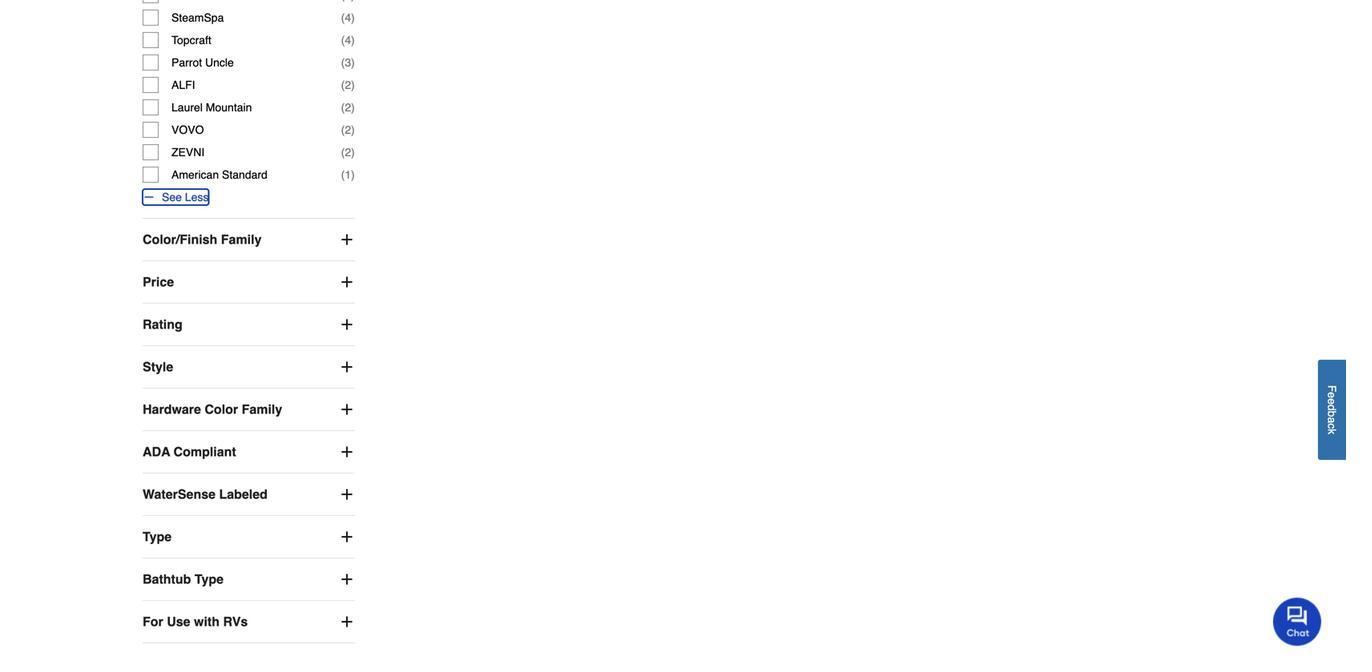 Task type: vqa. For each thing, say whether or not it's contained in the screenshot.
'2' associated with ZEVNI
yes



Task type: describe. For each thing, give the bounding box(es) containing it.
( 4 ) for steamspa
[[341, 11, 355, 24]]

compliant
[[174, 445, 236, 459]]

price
[[143, 275, 174, 289]]

) for zevni
[[351, 146, 355, 159]]

2 e from the top
[[1327, 399, 1339, 405]]

hardware color family
[[143, 402, 282, 417]]

) for alfi
[[351, 79, 355, 91]]

type inside button
[[195, 572, 224, 587]]

) for american standard
[[351, 168, 355, 181]]

plus image for watersense labeled
[[339, 487, 355, 503]]

alfi
[[172, 79, 195, 91]]

with
[[194, 615, 220, 629]]

rvs
[[223, 615, 248, 629]]

american
[[172, 168, 219, 181]]

style button
[[143, 346, 355, 388]]

watersense labeled
[[143, 487, 268, 502]]

use
[[167, 615, 190, 629]]

( for steamspa
[[341, 11, 345, 24]]

color/finish
[[143, 232, 218, 247]]

c
[[1327, 424, 1339, 429]]

2 for alfi
[[345, 79, 351, 91]]

( for parrot uncle
[[341, 56, 345, 69]]

plus image for rating
[[339, 317, 355, 333]]

hardware
[[143, 402, 201, 417]]

parrot
[[172, 56, 202, 69]]

2 for vovo
[[345, 124, 351, 136]]

type inside button
[[143, 530, 172, 544]]

vovo
[[172, 124, 204, 136]]

less
[[185, 191, 209, 204]]

standard
[[222, 168, 268, 181]]

f e e d b a c k
[[1327, 385, 1339, 435]]

watersense
[[143, 487, 216, 502]]

american standard
[[172, 168, 268, 181]]

uncle
[[205, 56, 234, 69]]

ada compliant button
[[143, 431, 355, 473]]

0 vertical spatial family
[[221, 232, 262, 247]]

for use with rvs
[[143, 615, 248, 629]]

plus image for price
[[339, 274, 355, 290]]

( for topcraft
[[341, 34, 345, 47]]

( 3 )
[[341, 56, 355, 69]]

) for vovo
[[351, 124, 355, 136]]

1 e from the top
[[1327, 392, 1339, 399]]

( 2 ) for vovo
[[341, 124, 355, 136]]

4 for topcraft
[[345, 34, 351, 47]]

4 for steamspa
[[345, 11, 351, 24]]

( 2 ) for laurel mountain
[[341, 101, 355, 114]]

laurel mountain
[[172, 101, 252, 114]]

color
[[205, 402, 238, 417]]

minus image
[[143, 191, 156, 204]]

steamspa
[[172, 11, 224, 24]]

k
[[1327, 429, 1339, 435]]

for
[[143, 615, 163, 629]]

see less
[[162, 191, 209, 204]]

plus image for for use with rvs
[[339, 614, 355, 630]]



Task type: locate. For each thing, give the bounding box(es) containing it.
bathtub type
[[143, 572, 224, 587]]

bathtub
[[143, 572, 191, 587]]

bathtub type button
[[143, 559, 355, 601]]

plus image for type
[[339, 529, 355, 545]]

1 horizontal spatial type
[[195, 572, 224, 587]]

1 ( from the top
[[341, 11, 345, 24]]

d
[[1327, 405, 1339, 411]]

2 ) from the top
[[351, 34, 355, 47]]

( for laurel mountain
[[341, 101, 345, 114]]

parrot uncle
[[172, 56, 234, 69]]

( for alfi
[[341, 79, 345, 91]]

6 ) from the top
[[351, 124, 355, 136]]

laurel
[[172, 101, 203, 114]]

0 horizontal spatial type
[[143, 530, 172, 544]]

hardware color family button
[[143, 389, 355, 431]]

7 ) from the top
[[351, 146, 355, 159]]

4 ) from the top
[[351, 79, 355, 91]]

2 for zevni
[[345, 146, 351, 159]]

(
[[341, 11, 345, 24], [341, 34, 345, 47], [341, 56, 345, 69], [341, 79, 345, 91], [341, 101, 345, 114], [341, 124, 345, 136], [341, 146, 345, 159], [341, 168, 345, 181]]

family
[[221, 232, 262, 247], [242, 402, 282, 417]]

a
[[1327, 417, 1339, 424]]

ada
[[143, 445, 170, 459]]

rating
[[143, 317, 183, 332]]

0 vertical spatial 4
[[345, 11, 351, 24]]

5 plus image from the top
[[339, 529, 355, 545]]

plus image inside price button
[[339, 274, 355, 290]]

( 2 ) down ( 3 )
[[341, 101, 355, 114]]

4 2 from the top
[[345, 146, 351, 159]]

plus image for style
[[339, 359, 355, 375]]

) for topcraft
[[351, 34, 355, 47]]

( 2 )
[[341, 79, 355, 91], [341, 101, 355, 114], [341, 124, 355, 136], [341, 146, 355, 159]]

3 plus image from the top
[[339, 402, 355, 418]]

5 ) from the top
[[351, 101, 355, 114]]

plus image
[[339, 232, 355, 248], [339, 359, 355, 375], [339, 402, 355, 418], [339, 614, 355, 630]]

2 down ( 3 )
[[345, 101, 351, 114]]

4 plus image from the top
[[339, 487, 355, 503]]

watersense labeled button
[[143, 474, 355, 516]]

rating button
[[143, 304, 355, 346]]

4 ( 2 ) from the top
[[341, 146, 355, 159]]

8 ( from the top
[[341, 168, 345, 181]]

3
[[345, 56, 351, 69]]

1 2 from the top
[[345, 79, 351, 91]]

1
[[345, 168, 351, 181]]

4
[[345, 11, 351, 24], [345, 34, 351, 47]]

3 ( from the top
[[341, 56, 345, 69]]

zevni
[[172, 146, 205, 159]]

e up b at right bottom
[[1327, 399, 1339, 405]]

1 plus image from the top
[[339, 274, 355, 290]]

type up bathtub on the bottom of page
[[143, 530, 172, 544]]

plus image inside bathtub type button
[[339, 572, 355, 588]]

ada compliant
[[143, 445, 236, 459]]

1 vertical spatial 4
[[345, 34, 351, 47]]

type button
[[143, 516, 355, 558]]

plus image inside for use with rvs button
[[339, 614, 355, 630]]

( 1 )
[[341, 168, 355, 181]]

3 2 from the top
[[345, 124, 351, 136]]

2 up ( 1 )
[[345, 146, 351, 159]]

price button
[[143, 261, 355, 303]]

5 ( from the top
[[341, 101, 345, 114]]

8 ) from the top
[[351, 168, 355, 181]]

e
[[1327, 392, 1339, 399], [1327, 399, 1339, 405]]

1 ( 4 ) from the top
[[341, 11, 355, 24]]

2 plus image from the top
[[339, 359, 355, 375]]

plus image inside "rating" button
[[339, 317, 355, 333]]

1 vertical spatial family
[[242, 402, 282, 417]]

4 plus image from the top
[[339, 614, 355, 630]]

style
[[143, 360, 173, 374]]

( 4 )
[[341, 11, 355, 24], [341, 34, 355, 47]]

2 4 from the top
[[345, 34, 351, 47]]

plus image inside color/finish family button
[[339, 232, 355, 248]]

6 ( from the top
[[341, 124, 345, 136]]

color/finish family button
[[143, 219, 355, 261]]

b
[[1327, 411, 1339, 417]]

family up price button
[[221, 232, 262, 247]]

f
[[1327, 385, 1339, 392]]

2 for laurel mountain
[[345, 101, 351, 114]]

mountain
[[206, 101, 252, 114]]

e up d
[[1327, 392, 1339, 399]]

color/finish family
[[143, 232, 262, 247]]

( 2 ) up 1 on the left top
[[341, 124, 355, 136]]

3 ) from the top
[[351, 56, 355, 69]]

( 2 ) for zevni
[[341, 146, 355, 159]]

0 vertical spatial ( 4 )
[[341, 11, 355, 24]]

2 ( 4 ) from the top
[[341, 34, 355, 47]]

( 4 ) for topcraft
[[341, 34, 355, 47]]

) for steamspa
[[351, 11, 355, 24]]

plus image for bathtub type
[[339, 572, 355, 588]]

4 ( from the top
[[341, 79, 345, 91]]

( 2 ) up ( 1 )
[[341, 146, 355, 159]]

3 plus image from the top
[[339, 444, 355, 460]]

( for zevni
[[341, 146, 345, 159]]

plus image inside "ada compliant" button
[[339, 444, 355, 460]]

topcraft
[[172, 34, 212, 47]]

( 2 ) for alfi
[[341, 79, 355, 91]]

2 ( from the top
[[341, 34, 345, 47]]

plus image inside type button
[[339, 529, 355, 545]]

type right bathtub on the bottom of page
[[195, 572, 224, 587]]

labeled
[[219, 487, 268, 502]]

( for american standard
[[341, 168, 345, 181]]

1 ) from the top
[[351, 11, 355, 24]]

0 vertical spatial type
[[143, 530, 172, 544]]

( for vovo
[[341, 124, 345, 136]]

type
[[143, 530, 172, 544], [195, 572, 224, 587]]

7 ( from the top
[[341, 146, 345, 159]]

( 2 ) down the 3
[[341, 79, 355, 91]]

2 down the 3
[[345, 79, 351, 91]]

family right color
[[242, 402, 282, 417]]

2 ( 2 ) from the top
[[341, 101, 355, 114]]

1 ( 2 ) from the top
[[341, 79, 355, 91]]

plus image for color/finish family
[[339, 232, 355, 248]]

1 4 from the top
[[345, 11, 351, 24]]

) for laurel mountain
[[351, 101, 355, 114]]

plus image
[[339, 274, 355, 290], [339, 317, 355, 333], [339, 444, 355, 460], [339, 487, 355, 503], [339, 529, 355, 545], [339, 572, 355, 588]]

plus image for ada compliant
[[339, 444, 355, 460]]

)
[[351, 11, 355, 24], [351, 34, 355, 47], [351, 56, 355, 69], [351, 79, 355, 91], [351, 101, 355, 114], [351, 124, 355, 136], [351, 146, 355, 159], [351, 168, 355, 181]]

plus image for hardware color family
[[339, 402, 355, 418]]

plus image inside watersense labeled button
[[339, 487, 355, 503]]

plus image inside style button
[[339, 359, 355, 375]]

3 ( 2 ) from the top
[[341, 124, 355, 136]]

f e e d b a c k button
[[1319, 360, 1347, 460]]

2 up 1 on the left top
[[345, 124, 351, 136]]

see
[[162, 191, 182, 204]]

see less button
[[143, 189, 209, 205]]

6 plus image from the top
[[339, 572, 355, 588]]

2
[[345, 79, 351, 91], [345, 101, 351, 114], [345, 124, 351, 136], [345, 146, 351, 159]]

) for parrot uncle
[[351, 56, 355, 69]]

1 vertical spatial type
[[195, 572, 224, 587]]

chat invite button image
[[1274, 597, 1323, 646]]

1 vertical spatial ( 4 )
[[341, 34, 355, 47]]

for use with rvs button
[[143, 601, 355, 643]]

plus image inside hardware color family button
[[339, 402, 355, 418]]

2 plus image from the top
[[339, 317, 355, 333]]

2 2 from the top
[[345, 101, 351, 114]]

1 plus image from the top
[[339, 232, 355, 248]]



